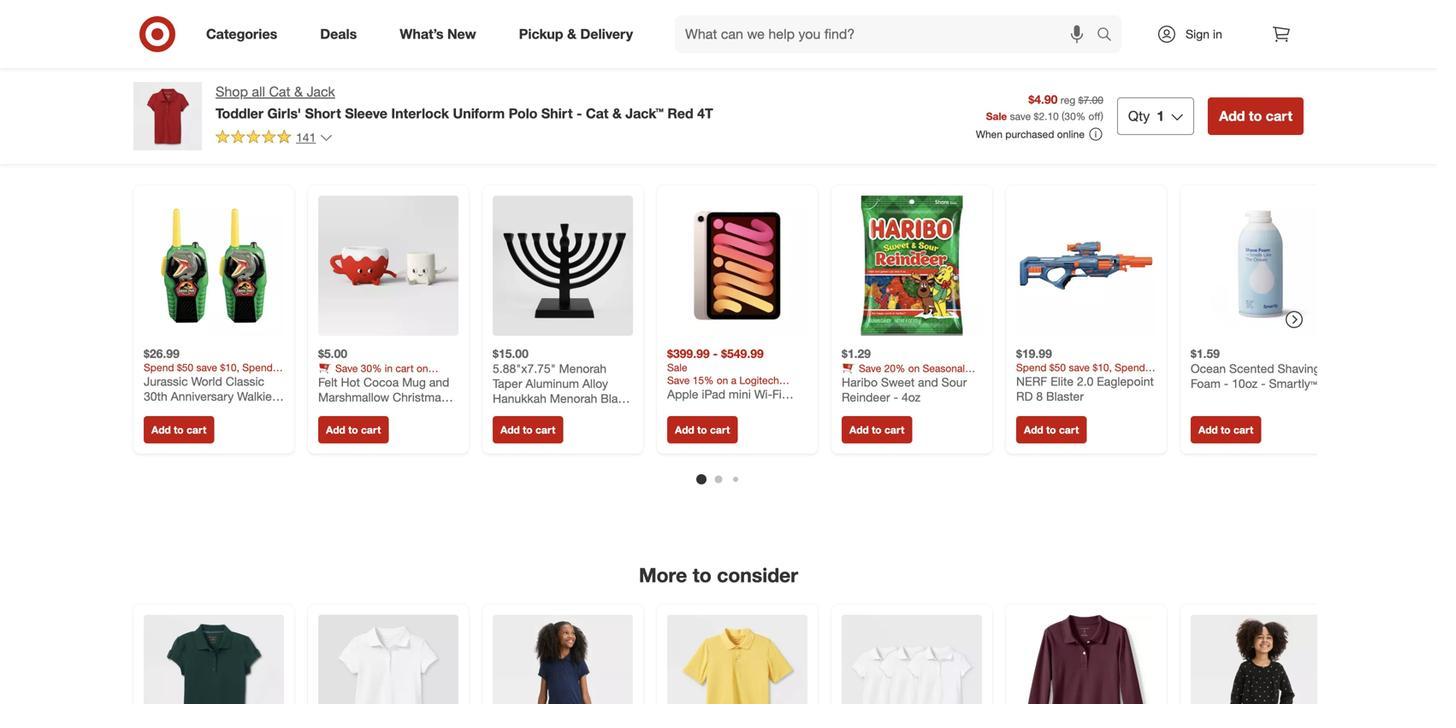 Task type: vqa. For each thing, say whether or not it's contained in the screenshot.
sale
yes



Task type: describe. For each thing, give the bounding box(es) containing it.
4oz
[[902, 390, 921, 405]]

$7.00
[[1078, 94, 1103, 107]]

cart for felt hot cocoa mug and marshmallow christmas figurine set - wondershop™ red/white image
[[361, 424, 381, 437]]

save 30% in cart on select holiday decor
[[318, 362, 428, 388]]

seasonal
[[923, 362, 965, 375]]

what's new
[[400, 26, 476, 42]]

save
[[1010, 110, 1031, 123]]

uniform
[[453, 105, 505, 122]]

rd
[[1016, 389, 1033, 404]]

sour
[[941, 375, 967, 390]]

5.88"x7.75"
[[493, 361, 556, 376]]

cart for haribo sweet and sour reindeer - 4oz image
[[884, 424, 904, 437]]

qty 1
[[1128, 108, 1164, 124]]

interlock
[[391, 105, 449, 122]]

$5.00
[[318, 346, 347, 361]]

add to cart for nerf elite 2.0 eaglepoint rd 8 blaster image
[[1024, 424, 1079, 437]]

shaving
[[1278, 361, 1320, 376]]

save 20% on seasonal candy & snacks
[[842, 362, 965, 388]]

0 horizontal spatial cat
[[269, 83, 290, 100]]

0 vertical spatial menorah
[[559, 361, 606, 376]]

& inside shirts & polos link
[[514, 58, 522, 75]]

add for haribo sweet and sour reindeer - 4oz image
[[849, 424, 869, 437]]

classic
[[226, 374, 264, 389]]

felt hot cocoa mug and marshmallow christmas figurine set - wondershop™ red/white image
[[318, 196, 458, 336]]

bottoms link
[[826, 48, 907, 86]]

jurassic
[[144, 374, 188, 389]]

add for felt hot cocoa mug and marshmallow christmas figurine set - wondershop™ red/white image
[[326, 424, 345, 437]]

foam
[[1191, 376, 1221, 391]]

deals
[[320, 26, 357, 42]]

your views
[[668, 144, 769, 168]]

1 vertical spatial cat
[[586, 105, 609, 122]]

jurassic world classic 30th anniversary walkie talkies image
[[144, 196, 284, 336]]

sleeve
[[345, 105, 387, 122]]

search button
[[1089, 15, 1130, 56]]

)
[[1101, 110, 1103, 123]]

haribo
[[842, 375, 878, 390]]

image of toddler girls' short sleeve interlock uniform polo shirt - cat & jack™ red 4t image
[[133, 82, 202, 151]]

purchased
[[1005, 128, 1054, 141]]

girls' jersey short sleeve uniform polo t-shirt - cat & jack™ image
[[493, 616, 633, 705]]

add for jurassic world classic 30th anniversary walkie talkies image in the left of the page
[[151, 424, 171, 437]]

shirts & polos
[[474, 58, 560, 75]]

$15.00 5.88"x7.75" menorah taper aluminum alloy hanukkah menorah black - spritz™
[[493, 346, 630, 421]]

all
[[252, 83, 265, 100]]

sweet
[[881, 375, 915, 390]]

hanukkah
[[493, 391, 546, 406]]

sale for $4.90
[[986, 110, 1007, 123]]

30th
[[144, 389, 167, 404]]

girls' 3pk short sleeve pique uniform polo shirt - cat & jack™ image
[[842, 616, 982, 705]]

short
[[305, 105, 341, 122]]

$1.29
[[842, 346, 871, 361]]

on inside save 30% in cart on select holiday decor
[[417, 362, 428, 375]]

- inside $15.00 5.88"x7.75" menorah taper aluminum alloy hanukkah menorah black - spritz™
[[493, 406, 497, 421]]

kids' short sleeve performance uniform polo shirt - cat & jack™ image
[[667, 616, 807, 705]]

8
[[1036, 389, 1043, 404]]

holiday
[[349, 375, 381, 388]]

add right 1
[[1219, 108, 1245, 124]]

add for ocean scented shaving foam - 10oz - smartly™ image at the right of page
[[1198, 424, 1218, 437]]

add for 5.88"x7.75" menorah taper aluminum alloy hanukkah menorah black - spritz™ image
[[500, 424, 520, 437]]

to for nerf elite 2.0 eaglepoint rd 8 blaster image
[[1046, 424, 1056, 437]]

off
[[1088, 110, 1101, 123]]

What can we help you find? suggestions appear below search field
[[675, 15, 1101, 53]]

talkies
[[144, 404, 179, 419]]

to for 5.88"x7.75" menorah taper aluminum alloy hanukkah menorah black - spritz™ image
[[523, 424, 533, 437]]

pickup
[[519, 26, 563, 42]]

add to cart for felt hot cocoa mug and marshmallow christmas figurine set - wondershop™ red/white image
[[326, 424, 381, 437]]

bottoms
[[840, 58, 892, 75]]

$4.90 reg $7.00 sale save $ 2.10 ( 30 % off )
[[986, 92, 1103, 123]]

candy
[[842, 375, 870, 388]]

- left '10oz'
[[1224, 376, 1229, 391]]

add to cart button for felt hot cocoa mug and marshmallow christmas figurine set - wondershop™ red/white image
[[318, 416, 389, 444]]

- inside shop all cat & jack toddler girls' short sleeve interlock uniform polo shirt - cat & jack™ red 4t
[[576, 105, 582, 122]]

$19.99
[[1016, 346, 1052, 361]]

save for $5.00
[[335, 362, 358, 375]]

polo
[[509, 105, 537, 122]]

add to cart for haribo sweet and sour reindeer - 4oz image
[[849, 424, 904, 437]]

$26.99
[[144, 346, 180, 361]]

shirts
[[474, 58, 510, 75]]

add to cart button for jurassic world classic 30th anniversary walkie talkies image in the left of the page
[[144, 416, 214, 444]]

skirts link
[[758, 48, 822, 86]]

categories link
[[192, 15, 299, 53]]

smartly™
[[1269, 376, 1317, 391]]

clothing
[[689, 58, 740, 75]]

alloy
[[582, 376, 608, 391]]

cart for jurassic world classic 30th anniversary walkie talkies image in the left of the page
[[186, 424, 206, 437]]

jurassic world classic 30th anniversary walkie talkies
[[144, 374, 272, 419]]

your
[[668, 144, 710, 168]]

sale for $399.99
[[667, 361, 687, 374]]

add to cart button for ocean scented shaving foam - 10oz - smartly™ image at the right of page
[[1191, 416, 1261, 444]]

cart for apple ipad mini wi-fi (2021, 6th generation) image
[[710, 424, 730, 437]]

in inside save 30% in cart on select holiday decor
[[385, 362, 393, 375]]

add to cart button for 5.88"x7.75" menorah taper aluminum alloy hanukkah menorah black - spritz™ image
[[493, 416, 563, 444]]

$
[[1034, 110, 1039, 123]]

haribo sweet and sour reindeer - 4oz
[[842, 375, 967, 405]]

141
[[296, 130, 316, 145]]

on inside "save 20% on seasonal candy & snacks"
[[908, 362, 920, 375]]

when purchased online
[[976, 128, 1085, 141]]

add to cart for 5.88"x7.75" menorah taper aluminum alloy hanukkah menorah black - spritz™ image
[[500, 424, 555, 437]]

add to cart button for apple ipad mini wi-fi (2021, 6th generation) image
[[667, 416, 738, 444]]

shop
[[216, 83, 248, 100]]

pickup & delivery
[[519, 26, 633, 42]]

what's new link
[[385, 15, 498, 53]]



Task type: locate. For each thing, give the bounding box(es) containing it.
add down $399.99 - $549.99 sale
[[675, 424, 694, 437]]

5.88"x7.75" menorah taper aluminum alloy hanukkah menorah black - spritz™ image
[[493, 196, 633, 336]]

in inside the "sign in" link
[[1213, 27, 1222, 41]]

and
[[918, 375, 938, 390]]

add to cart
[[1219, 108, 1292, 124], [151, 424, 206, 437], [326, 424, 381, 437], [500, 424, 555, 437], [675, 424, 730, 437], [849, 424, 904, 437], [1024, 424, 1079, 437], [1198, 424, 1253, 437]]

save down $1.29
[[859, 362, 881, 375]]

ocean scented shaving foam - 10oz - smartly™ image
[[1191, 196, 1331, 336]]

in right the sign
[[1213, 27, 1222, 41]]

what's
[[400, 26, 443, 42]]

decor
[[384, 375, 411, 388]]

red
[[667, 105, 693, 122]]

pickup & delivery link
[[504, 15, 654, 53]]

(
[[1062, 110, 1064, 123]]

to for jurassic world classic 30th anniversary walkie talkies image in the left of the page
[[174, 424, 184, 437]]

save inside "save 20% on seasonal candy & snacks"
[[859, 362, 881, 375]]

girls' short sleeve interlock uniform polo shirt - cat & jack™ image
[[144, 616, 284, 705]]

add to cart for apple ipad mini wi-fi (2021, 6th generation) image
[[675, 424, 730, 437]]

haribo sweet and sour reindeer - 4oz image
[[842, 196, 982, 336]]

1 vertical spatial menorah
[[550, 391, 597, 406]]

girls'
[[654, 58, 685, 75]]

scented
[[1229, 361, 1274, 376]]

deals link
[[306, 15, 378, 53]]

sale inside $4.90 reg $7.00 sale save $ 2.10 ( 30 % off )
[[986, 110, 1007, 123]]

cart for nerf elite 2.0 eaglepoint rd 8 blaster image
[[1059, 424, 1079, 437]]

categories
[[206, 26, 277, 42]]

$399.99
[[667, 346, 710, 361]]

0 horizontal spatial on
[[417, 362, 428, 375]]

apple ipad mini wi-fi (2021, 6th generation) image
[[667, 196, 807, 336]]

sale up when
[[986, 110, 1007, 123]]

1 horizontal spatial sale
[[986, 110, 1007, 123]]

tops
[[593, 58, 622, 75]]

more
[[639, 564, 687, 588]]

cart for 5.88"x7.75" menorah taper aluminum alloy hanukkah menorah black - spritz™ image
[[535, 424, 555, 437]]

add to cart for jurassic world classic 30th anniversary walkie talkies image in the left of the page
[[151, 424, 206, 437]]

1 vertical spatial in
[[385, 362, 393, 375]]

cart for ocean scented shaving foam - 10oz - smartly™ image at the right of page
[[1233, 424, 1253, 437]]

menorah left black
[[550, 391, 597, 406]]

- left "spritz™"
[[493, 406, 497, 421]]

sale inside $399.99 - $549.99 sale
[[667, 361, 687, 374]]

search
[[1089, 27, 1130, 44]]

nerf elite 2.0 eaglepoint rd 8 blaster image
[[1016, 196, 1156, 336]]

- right '10oz'
[[1261, 376, 1266, 391]]

save
[[335, 362, 358, 375], [859, 362, 881, 375]]

delivery
[[580, 26, 633, 42]]

online
[[1057, 128, 1085, 141]]

0 horizontal spatial in
[[385, 362, 393, 375]]

1
[[1157, 108, 1164, 124]]

pants
[[925, 58, 959, 75]]

add to cart button for nerf elite 2.0 eaglepoint rd 8 blaster image
[[1016, 416, 1087, 444]]

add to cart button for haribo sweet and sour reindeer - 4oz image
[[842, 416, 912, 444]]

anniversary
[[171, 389, 234, 404]]

& inside pickup & delivery link
[[567, 26, 576, 42]]

toddler
[[216, 105, 264, 122]]

new
[[447, 26, 476, 42]]

add down reindeer on the bottom right
[[849, 424, 869, 437]]

world
[[191, 374, 222, 389]]

1 vertical spatial sale
[[667, 361, 687, 374]]

add down select
[[326, 424, 345, 437]]

1 horizontal spatial in
[[1213, 27, 1222, 41]]

on
[[417, 362, 428, 375], [908, 362, 920, 375]]

sign
[[1186, 27, 1210, 41]]

- inside haribo sweet and sour reindeer - 4oz
[[894, 390, 898, 405]]

skirts
[[772, 58, 808, 75]]

$1.59
[[1191, 346, 1220, 361]]

add down 8
[[1024, 424, 1043, 437]]

- right $399.99
[[713, 346, 718, 361]]

& left jack™
[[612, 105, 622, 122]]

sign in link
[[1142, 15, 1249, 53]]

0 vertical spatial sale
[[986, 110, 1007, 123]]

0 vertical spatial in
[[1213, 27, 1222, 41]]

30%
[[361, 362, 382, 375]]

save down "$5.00"
[[335, 362, 358, 375]]

nerf elite 2.0 eaglepoint rd 8 blaster
[[1016, 374, 1154, 404]]

$1.59 ocean scented shaving foam - 10oz - smartly™
[[1191, 346, 1320, 391]]

cat right all
[[269, 83, 290, 100]]

1 horizontal spatial save
[[859, 362, 881, 375]]

eaglepoint
[[1097, 374, 1154, 389]]

add down "spritz™"
[[500, 424, 520, 437]]

shirts & polos link
[[460, 48, 575, 86]]

reg
[[1060, 94, 1075, 107]]

cat right shirt
[[586, 105, 609, 122]]

jack
[[307, 83, 335, 100]]

to for apple ipad mini wi-fi (2021, 6th generation) image
[[697, 424, 707, 437]]

& right pickup
[[567, 26, 576, 42]]

0 vertical spatial cat
[[269, 83, 290, 100]]

& inside "save 20% on seasonal candy & snacks"
[[872, 375, 879, 388]]

add for apple ipad mini wi-fi (2021, 6th generation) image
[[675, 424, 694, 437]]

in
[[1213, 27, 1222, 41], [385, 362, 393, 375]]

nerf
[[1016, 374, 1047, 389]]

select
[[318, 375, 346, 388]]

walkie
[[237, 389, 272, 404]]

2 on from the left
[[908, 362, 920, 375]]

spritz™
[[501, 406, 539, 421]]

lands' end school uniform kids long sleeve feminine fit interlock polo shirt image
[[1016, 616, 1156, 705]]

categories
[[708, 10, 807, 34]]

jack™
[[625, 105, 664, 122]]

add to cart for ocean scented shaving foam - 10oz - smartly™ image at the right of page
[[1198, 424, 1253, 437]]

- right shirt
[[576, 105, 582, 122]]

add for nerf elite 2.0 eaglepoint rd 8 blaster image
[[1024, 424, 1043, 437]]

%
[[1076, 110, 1086, 123]]

snacks
[[882, 375, 914, 388]]

30
[[1064, 110, 1076, 123]]

add down 'foam'
[[1198, 424, 1218, 437]]

girls'
[[267, 105, 301, 122]]

1 save from the left
[[335, 362, 358, 375]]

in right 30%
[[385, 362, 393, 375]]

shop all cat & jack toddler girls' short sleeve interlock uniform polo shirt - cat & jack™ red 4t
[[216, 83, 713, 122]]

sale left $549.99
[[667, 361, 687, 374]]

& up reindeer on the bottom right
[[872, 375, 879, 388]]

pants link
[[910, 48, 974, 86]]

1 on from the left
[[417, 362, 428, 375]]

girls' clothing
[[654, 58, 740, 75]]

more to consider
[[639, 564, 798, 588]]

shirt
[[541, 105, 573, 122]]

- inside $399.99 - $549.99 sale
[[713, 346, 718, 361]]

& left 'jack'
[[294, 83, 303, 100]]

elite
[[1051, 374, 1073, 389]]

on right 20%
[[908, 362, 920, 375]]

add to cart button
[[1208, 98, 1304, 135], [144, 416, 214, 444], [318, 416, 389, 444], [493, 416, 563, 444], [667, 416, 738, 444], [842, 416, 912, 444], [1016, 416, 1087, 444], [1191, 416, 1261, 444]]

menorah up black
[[559, 361, 606, 376]]

cart inside save 30% in cart on select holiday decor
[[396, 362, 414, 375]]

1 horizontal spatial on
[[908, 362, 920, 375]]

& left polos
[[514, 58, 522, 75]]

consider
[[717, 564, 798, 588]]

save inside save 30% in cart on select holiday decor
[[335, 362, 358, 375]]

141 link
[[216, 129, 333, 149]]

girls' short sleeve pique uniform polo shirt - cat & jack™ image
[[318, 616, 458, 705]]

polos
[[526, 58, 560, 75]]

blaster
[[1046, 389, 1084, 404]]

1 horizontal spatial cat
[[586, 105, 609, 122]]

ocean
[[1191, 361, 1226, 376]]

$399.99 - $549.99 sale
[[667, 346, 764, 374]]

black
[[601, 391, 630, 406]]

save for $1.29
[[859, 362, 881, 375]]

menorah
[[559, 361, 606, 376], [550, 391, 597, 406]]

views
[[716, 144, 769, 168]]

0 horizontal spatial save
[[335, 362, 358, 375]]

sign in
[[1186, 27, 1222, 41]]

girls' clothing link
[[640, 48, 754, 86]]

- left 4oz
[[894, 390, 898, 405]]

2 save from the left
[[859, 362, 881, 375]]

add down talkies in the bottom left of the page
[[151, 424, 171, 437]]

on right decor
[[417, 362, 428, 375]]

2.10
[[1039, 110, 1059, 123]]

tops link
[[578, 48, 636, 86]]

to for felt hot cocoa mug and marshmallow christmas figurine set - wondershop™ red/white image
[[348, 424, 358, 437]]

$4.90
[[1028, 92, 1058, 107]]

taper
[[493, 376, 522, 391]]

girls' long sleeve gold foil bow woven shirt - cat & jack™ black image
[[1191, 616, 1331, 705]]

0 horizontal spatial sale
[[667, 361, 687, 374]]

to for haribo sweet and sour reindeer - 4oz image
[[872, 424, 882, 437]]

to for ocean scented shaving foam - 10oz - smartly™ image at the right of page
[[1221, 424, 1231, 437]]



